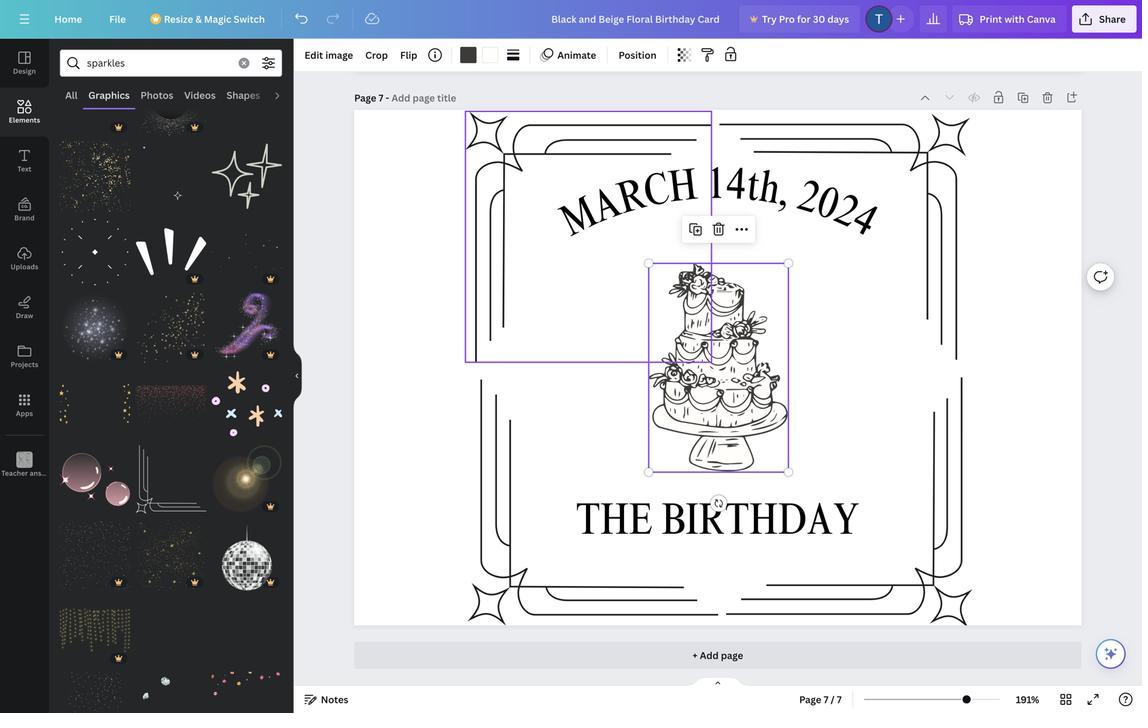 Task type: locate. For each thing, give the bounding box(es) containing it.
apps button
[[0, 381, 49, 430]]

#fffefb image
[[482, 47, 498, 63], [482, 47, 498, 63]]

page for page 7 -
[[354, 91, 376, 104]]

graphics button
[[83, 82, 135, 108]]

7 left /
[[824, 694, 828, 707]]

0 horizontal spatial 7
[[379, 91, 383, 104]]

30
[[813, 13, 825, 25]]

resize & magic switch button
[[142, 5, 276, 33]]

text
[[17, 165, 31, 174]]

page left - on the left top of the page
[[354, 91, 376, 104]]

page 7 -
[[354, 91, 392, 104]]

1 horizontal spatial page
[[799, 694, 821, 707]]

page inside "button"
[[799, 694, 821, 707]]

uploads
[[11, 262, 38, 272]]

with
[[1005, 13, 1025, 25]]

Page title text field
[[392, 91, 458, 105]]

0 horizontal spatial page
[[354, 91, 376, 104]]

resize
[[164, 13, 193, 25]]

golden sparkles illustration image
[[136, 521, 206, 591]]

edit image button
[[299, 44, 359, 66]]

brand button
[[0, 186, 49, 235]]

page left /
[[799, 694, 821, 707]]

animate
[[557, 49, 596, 62]]

all
[[65, 89, 78, 102]]

7 right /
[[837, 694, 842, 707]]

egypt white gold sprinkles sparse rectangle image
[[60, 673, 130, 714]]

0 vertical spatial page
[[354, 91, 376, 104]]

7 for /
[[824, 694, 828, 707]]

Search elements search field
[[87, 50, 230, 76]]

side panel tab list
[[0, 39, 70, 490]]

notes button
[[299, 689, 354, 711]]

photos button
[[135, 82, 179, 108]]

design button
[[0, 39, 49, 88]]

main menu bar
[[0, 0, 1142, 39]]

1 horizontal spatial 7
[[824, 694, 828, 707]]

flip button
[[395, 44, 423, 66]]

switch
[[234, 13, 265, 25]]

teacher
[[1, 469, 28, 478]]

keys
[[55, 469, 70, 478]]

print
[[980, 13, 1002, 25]]

sparkle decorative aesthetic image
[[212, 141, 282, 212]]

7
[[379, 91, 383, 104], [824, 694, 828, 707], [837, 694, 842, 707]]

elements
[[9, 116, 40, 125]]

shiny disco ball image
[[212, 521, 282, 591]]

crop button
[[360, 44, 393, 66]]

projects
[[11, 360, 38, 369]]

#3d3b3a image
[[460, 47, 477, 63], [460, 47, 477, 63]]

image
[[325, 49, 353, 62]]

elements button
[[0, 88, 49, 137]]

uploads button
[[0, 235, 49, 283]]

color group
[[458, 44, 501, 66]]

home link
[[44, 5, 93, 33]]

the
[[576, 503, 653, 547]]

page
[[354, 91, 376, 104], [799, 694, 821, 707]]

position
[[619, 49, 657, 62]]

photos
[[141, 89, 173, 102]]

gold glitter dust image
[[136, 293, 206, 363]]

birthday
[[662, 503, 860, 547]]

group
[[60, 65, 130, 136], [136, 65, 206, 136], [212, 65, 282, 136], [60, 133, 130, 212], [136, 133, 206, 212], [212, 133, 282, 212], [60, 209, 130, 288], [136, 217, 206, 288], [212, 217, 282, 288], [60, 285, 130, 363], [136, 285, 206, 363], [212, 285, 282, 363], [60, 361, 130, 439], [136, 361, 206, 439], [212, 361, 282, 439], [212, 437, 282, 515], [60, 445, 130, 515], [136, 445, 206, 515], [60, 513, 130, 591], [136, 513, 206, 591], [212, 513, 282, 591], [60, 588, 130, 667], [187, 588, 203, 605], [263, 588, 279, 605], [60, 664, 130, 714], [212, 664, 282, 714], [136, 673, 206, 714]]

1
[[706, 166, 727, 211]]

audio
[[271, 89, 298, 102]]

edit image
[[305, 49, 353, 62]]

try
[[762, 13, 777, 25]]

+ add page button
[[354, 642, 1082, 670]]

draw button
[[0, 283, 49, 332]]

answer
[[30, 469, 54, 478]]

videos button
[[179, 82, 221, 108]]

1 vertical spatial page
[[799, 694, 821, 707]]

7 left - on the left top of the page
[[379, 91, 383, 104]]

page
[[721, 650, 743, 663]]



Task type: vqa. For each thing, say whether or not it's contained in the screenshot.
"60 SECONDS" element
no



Task type: describe. For each thing, give the bounding box(es) containing it.
for
[[797, 13, 811, 25]]

page for page 7 / 7
[[799, 694, 821, 707]]

text button
[[0, 137, 49, 186]]

resize & magic switch
[[164, 13, 265, 25]]

shiny sparkles image
[[60, 293, 130, 363]]

add
[[700, 650, 719, 663]]

/
[[831, 694, 835, 707]]

days
[[828, 13, 849, 25]]

share button
[[1072, 5, 1137, 33]]

Design title text field
[[540, 5, 734, 33]]

fairy magic sparkle image
[[212, 293, 282, 363]]

cute handdrawn school glitter image
[[212, 369, 282, 439]]

191%
[[1016, 694, 1039, 707]]

sparkling hanging lights image
[[60, 597, 130, 667]]

teacher answer keys
[[1, 469, 70, 478]]

print with canva button
[[952, 5, 1067, 33]]

canva
[[1027, 13, 1056, 25]]

shapes
[[227, 89, 260, 102]]

2 horizontal spatial 7
[[837, 694, 842, 707]]

art deco minimal christmas sparkle corner border image
[[136, 445, 206, 515]]

&
[[195, 13, 202, 25]]

file
[[109, 13, 126, 25]]

+ add page
[[693, 650, 743, 663]]

flip
[[400, 49, 417, 62]]

silver stars and confetti background 0908 image
[[136, 65, 206, 136]]

all button
[[60, 82, 83, 108]]

-
[[386, 91, 389, 104]]

page 7 / 7
[[799, 694, 842, 707]]

home
[[54, 13, 82, 25]]

canva assistant image
[[1103, 647, 1119, 663]]

hide image
[[293, 344, 302, 409]]

share
[[1099, 13, 1126, 25]]

sequin sparkles image
[[136, 369, 206, 439]]

print with canva
[[980, 13, 1056, 25]]

page 7 / 7 button
[[794, 689, 847, 711]]

egypt gold sprinkles simple square image
[[60, 141, 130, 212]]

projects button
[[0, 332, 49, 381]]

position button
[[613, 44, 662, 66]]

design
[[13, 67, 36, 76]]

white sparkling stars image
[[60, 521, 130, 591]]

crop
[[365, 49, 388, 62]]

try pro for 30 days
[[762, 13, 849, 25]]

7 for -
[[379, 91, 383, 104]]

videos
[[184, 89, 216, 102]]

draw
[[16, 311, 33, 321]]

191% button
[[1006, 689, 1050, 711]]

brand
[[14, 213, 35, 223]]

lined retro anime bubbles and sparkles image
[[60, 445, 130, 515]]

audio button
[[266, 82, 304, 108]]

shapes button
[[221, 82, 266, 108]]

animate button
[[536, 44, 602, 66]]

show pages image
[[685, 677, 751, 688]]

the birthday
[[576, 503, 860, 547]]

pro
[[779, 13, 795, 25]]

edit
[[305, 49, 323, 62]]

magic
[[204, 13, 231, 25]]

apps
[[16, 409, 33, 418]]

;
[[24, 470, 25, 478]]

graphics
[[88, 89, 130, 102]]

file button
[[98, 5, 137, 33]]

notes
[[321, 694, 348, 707]]

+
[[693, 650, 698, 663]]

try pro for 30 days button
[[740, 5, 860, 33]]

luminous abstract sparkling image
[[212, 445, 282, 515]]



